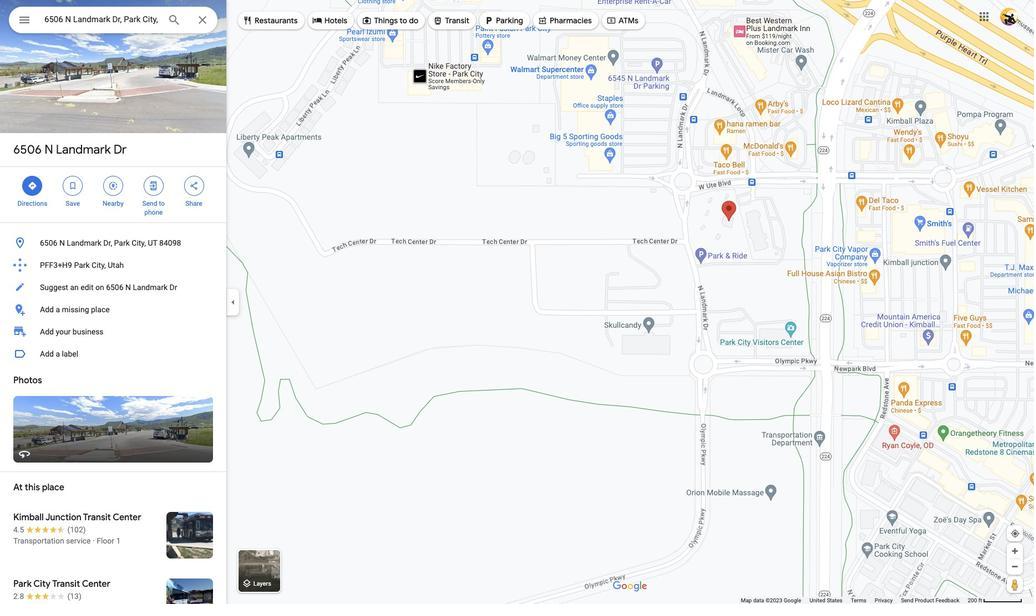 Task type: locate. For each thing, give the bounding box(es) containing it.
1 vertical spatial n
[[59, 239, 65, 247]]

terms
[[851, 597, 866, 604]]

a for label
[[56, 349, 60, 358]]

0 horizontal spatial city,
[[92, 261, 106, 270]]

transit
[[445, 16, 469, 26], [83, 512, 111, 523], [52, 579, 80, 590]]

n inside button
[[125, 283, 131, 292]]

0 vertical spatial send
[[142, 200, 157, 207]]

 hotels
[[312, 14, 347, 27]]

states
[[827, 597, 843, 604]]

landmark inside button
[[133, 283, 168, 292]]

n for 6506 n landmark dr, park city, ut 84098
[[59, 239, 65, 247]]

label
[[62, 349, 78, 358]]

6506 up 
[[13, 142, 42, 158]]

2 vertical spatial transit
[[52, 579, 80, 590]]

google maps element
[[0, 0, 1034, 604]]

city,
[[132, 239, 146, 247], [92, 261, 106, 270]]

0 vertical spatial 6506
[[13, 142, 42, 158]]

0 horizontal spatial n
[[44, 142, 53, 158]]

0 horizontal spatial to
[[159, 200, 165, 207]]

1 vertical spatial send
[[901, 597, 913, 604]]

to left do
[[400, 16, 407, 26]]

1 horizontal spatial city,
[[132, 239, 146, 247]]

to inside  things to do
[[400, 16, 407, 26]]

place down on
[[91, 305, 110, 314]]

add your business
[[40, 327, 104, 336]]

1 vertical spatial dr
[[169, 283, 177, 292]]

0 vertical spatial transit
[[445, 16, 469, 26]]

0 vertical spatial place
[[91, 305, 110, 314]]

1 horizontal spatial center
[[113, 512, 141, 523]]

an
[[70, 283, 79, 292]]

1 vertical spatial a
[[56, 349, 60, 358]]

send
[[142, 200, 157, 207], [901, 597, 913, 604]]

add
[[40, 305, 54, 314], [40, 327, 54, 336], [40, 349, 54, 358]]

send up phone
[[142, 200, 157, 207]]

(102)
[[67, 525, 86, 534]]

product
[[915, 597, 934, 604]]

 things to do
[[362, 14, 418, 27]]

1 horizontal spatial n
[[59, 239, 65, 247]]

to up phone
[[159, 200, 165, 207]]

dr inside button
[[169, 283, 177, 292]]

2 vertical spatial n
[[125, 283, 131, 292]]

transit right  at top left
[[445, 16, 469, 26]]

footer
[[741, 597, 968, 604]]

terms button
[[851, 597, 866, 604]]

1 horizontal spatial park
[[74, 261, 90, 270]]

4.5
[[13, 525, 24, 534]]

dr up the ''
[[114, 142, 127, 158]]

footer inside google maps element
[[741, 597, 968, 604]]

a left missing
[[56, 305, 60, 314]]

2 horizontal spatial transit
[[445, 16, 469, 26]]

landmark
[[56, 142, 111, 158], [67, 239, 101, 247], [133, 283, 168, 292]]

add left label
[[40, 349, 54, 358]]

2 horizontal spatial n
[[125, 283, 131, 292]]

landmark inside button
[[67, 239, 101, 247]]

2 vertical spatial add
[[40, 349, 54, 358]]

dr
[[114, 142, 127, 158], [169, 283, 177, 292]]

2 a from the top
[[56, 349, 60, 358]]

data
[[753, 597, 764, 604]]


[[242, 14, 252, 27]]

add a missing place
[[40, 305, 110, 314]]

1
[[116, 536, 121, 545]]

google
[[784, 597, 801, 604]]

1 vertical spatial city,
[[92, 261, 106, 270]]

transit inside  transit
[[445, 16, 469, 26]]

1 vertical spatial place
[[42, 482, 64, 493]]

transportation service · floor 1
[[13, 536, 121, 545]]

city
[[33, 579, 51, 590]]

0 horizontal spatial dr
[[114, 142, 127, 158]]

2 vertical spatial landmark
[[133, 283, 168, 292]]

0 horizontal spatial send
[[142, 200, 157, 207]]

park right dr,
[[114, 239, 130, 247]]

add left "your"
[[40, 327, 54, 336]]

200 ft
[[968, 597, 982, 604]]

center down ·
[[82, 579, 110, 590]]

 search field
[[9, 7, 217, 36]]

6506 right on
[[106, 283, 123, 292]]

2 add from the top
[[40, 327, 54, 336]]

0 horizontal spatial park
[[13, 579, 32, 590]]

place right this
[[42, 482, 64, 493]]

map
[[741, 597, 752, 604]]

0 vertical spatial add
[[40, 305, 54, 314]]

0 vertical spatial dr
[[114, 142, 127, 158]]

pff3+h9 park city, utah
[[40, 261, 124, 270]]

at this place
[[13, 482, 64, 493]]

6506 up pff3+h9
[[40, 239, 57, 247]]

show your location image
[[1010, 529, 1020, 539]]

1 add from the top
[[40, 305, 54, 314]]

a
[[56, 305, 60, 314], [56, 349, 60, 358]]

0 vertical spatial n
[[44, 142, 53, 158]]

1 vertical spatial 6506
[[40, 239, 57, 247]]

add down suggest
[[40, 305, 54, 314]]

1 horizontal spatial place
[[91, 305, 110, 314]]

park
[[114, 239, 130, 247], [74, 261, 90, 270], [13, 579, 32, 590]]

kimball junction transit center
[[13, 512, 141, 523]]

2 horizontal spatial park
[[114, 239, 130, 247]]

dr,
[[103, 239, 112, 247]]

footer containing map data ©2023 google
[[741, 597, 968, 604]]

center up '1'
[[113, 512, 141, 523]]

place inside button
[[91, 305, 110, 314]]

center for park city transit center
[[82, 579, 110, 590]]

transit up (13)
[[52, 579, 80, 590]]

things
[[374, 16, 398, 26]]

1 vertical spatial transit
[[83, 512, 111, 523]]

landmark up 
[[56, 142, 111, 158]]

 pharmacies
[[538, 14, 592, 27]]

send inside send to phone
[[142, 200, 157, 207]]

6506 for 6506 n landmark dr
[[13, 142, 42, 158]]

n inside button
[[59, 239, 65, 247]]

6506 n landmark dr main content
[[0, 0, 226, 604]]

1 vertical spatial landmark
[[67, 239, 101, 247]]

transit up ·
[[83, 512, 111, 523]]

city, left utah
[[92, 261, 106, 270]]

to
[[400, 16, 407, 26], [159, 200, 165, 207]]


[[149, 180, 159, 192]]

1 horizontal spatial to
[[400, 16, 407, 26]]

business
[[73, 327, 104, 336]]

united states button
[[810, 597, 843, 604]]

a for missing
[[56, 305, 60, 314]]

floor
[[97, 536, 114, 545]]

0 vertical spatial a
[[56, 305, 60, 314]]

transit for park city transit center
[[52, 579, 80, 590]]

send product feedback button
[[901, 597, 959, 604]]

add for add a label
[[40, 349, 54, 358]]

84098
[[159, 239, 181, 247]]

0 vertical spatial city,
[[132, 239, 146, 247]]


[[18, 12, 31, 28]]

1 vertical spatial center
[[82, 579, 110, 590]]

park up edit
[[74, 261, 90, 270]]

2 vertical spatial park
[[13, 579, 32, 590]]

park up 2.8
[[13, 579, 32, 590]]

n
[[44, 142, 53, 158], [59, 239, 65, 247], [125, 283, 131, 292]]

0 vertical spatial park
[[114, 239, 130, 247]]

2 vertical spatial 6506
[[106, 283, 123, 292]]

1 horizontal spatial dr
[[169, 283, 177, 292]]

send inside 'button'
[[901, 597, 913, 604]]

1 vertical spatial to
[[159, 200, 165, 207]]

hotels
[[324, 16, 347, 26]]

0 horizontal spatial center
[[82, 579, 110, 590]]

ft
[[978, 597, 982, 604]]

1 horizontal spatial transit
[[83, 512, 111, 523]]

1 vertical spatial add
[[40, 327, 54, 336]]

None field
[[44, 13, 159, 26]]

send left the product
[[901, 597, 913, 604]]

landmark down pff3+h9 park city, utah button
[[133, 283, 168, 292]]


[[312, 14, 322, 27]]


[[108, 180, 118, 192]]

city, left ut
[[132, 239, 146, 247]]

landmark for dr,
[[67, 239, 101, 247]]

place
[[91, 305, 110, 314], [42, 482, 64, 493]]

a left label
[[56, 349, 60, 358]]

0 horizontal spatial transit
[[52, 579, 80, 590]]

landmark up pff3+h9 park city, utah
[[67, 239, 101, 247]]

feedback
[[936, 597, 959, 604]]

6506
[[13, 142, 42, 158], [40, 239, 57, 247], [106, 283, 123, 292]]

1 a from the top
[[56, 305, 60, 314]]

0 vertical spatial to
[[400, 16, 407, 26]]

0 vertical spatial center
[[113, 512, 141, 523]]

0 vertical spatial landmark
[[56, 142, 111, 158]]

6506 inside button
[[40, 239, 57, 247]]

·
[[93, 536, 95, 545]]

center for kimball junction transit center
[[113, 512, 141, 523]]

junction
[[45, 512, 81, 523]]

3 add from the top
[[40, 349, 54, 358]]

1 vertical spatial park
[[74, 261, 90, 270]]

dr down 84098
[[169, 283, 177, 292]]

send to phone
[[142, 200, 165, 216]]

1 horizontal spatial send
[[901, 597, 913, 604]]



Task type: describe. For each thing, give the bounding box(es) containing it.
share
[[185, 200, 202, 207]]

map data ©2023 google
[[741, 597, 801, 604]]

send product feedback
[[901, 597, 959, 604]]

at
[[13, 482, 23, 493]]

this
[[25, 482, 40, 493]]

suggest an edit on 6506 n landmark dr button
[[0, 276, 226, 298]]

200
[[968, 597, 977, 604]]

do
[[409, 16, 418, 26]]

restaurants
[[255, 16, 298, 26]]

add a missing place button
[[0, 298, 226, 321]]

utah
[[108, 261, 124, 270]]

none field inside the 6506 n landmark dr, park city, ut 84098 field
[[44, 13, 159, 26]]

send for send to phone
[[142, 200, 157, 207]]

200 ft button
[[968, 597, 1022, 604]]

collapse side panel image
[[227, 296, 239, 308]]

4.5 stars 102 reviews image
[[13, 524, 86, 535]]

parking
[[496, 16, 523, 26]]

ut
[[148, 239, 157, 247]]

send for send product feedback
[[901, 597, 913, 604]]

suggest an edit on 6506 n landmark dr
[[40, 283, 177, 292]]

(13)
[[67, 592, 81, 601]]

suggest
[[40, 283, 68, 292]]

2.8
[[13, 592, 24, 601]]

city, inside button
[[132, 239, 146, 247]]

 button
[[9, 7, 40, 36]]

photos
[[13, 375, 42, 386]]

nearby
[[103, 200, 124, 207]]

atms
[[619, 16, 638, 26]]

missing
[[62, 305, 89, 314]]

kimball
[[13, 512, 44, 523]]

6506 n landmark dr, park city, ut 84098 button
[[0, 232, 226, 254]]

 parking
[[484, 14, 523, 27]]

save
[[66, 200, 80, 207]]

6506 n landmark dr
[[13, 142, 127, 158]]

pharmacies
[[550, 16, 592, 26]]

add for add a missing place
[[40, 305, 54, 314]]

6506 n landmark dr, park city, ut 84098
[[40, 239, 181, 247]]

edit
[[81, 283, 93, 292]]

6506 N Landmark Dr, Park City, UT 84098 field
[[9, 7, 217, 33]]

show street view coverage image
[[1007, 576, 1023, 593]]


[[538, 14, 548, 27]]

add your business link
[[0, 321, 226, 343]]

city, inside button
[[92, 261, 106, 270]]

park inside button
[[114, 239, 130, 247]]

transit for kimball junction transit center
[[83, 512, 111, 523]]

transportation
[[13, 536, 64, 545]]

privacy
[[875, 597, 893, 604]]

united
[[810, 597, 825, 604]]

google account: ben nelson  
(ben.nelson1980@gmail.com) image
[[1000, 8, 1018, 25]]

©2023
[[766, 597, 782, 604]]

your
[[56, 327, 71, 336]]

6506 for 6506 n landmark dr, park city, ut 84098
[[40, 239, 57, 247]]

park city transit center
[[13, 579, 110, 590]]

park inside button
[[74, 261, 90, 270]]

to inside send to phone
[[159, 200, 165, 207]]

n for 6506 n landmark dr
[[44, 142, 53, 158]]

phone
[[144, 209, 163, 216]]


[[433, 14, 443, 27]]

privacy button
[[875, 597, 893, 604]]

zoom in image
[[1011, 547, 1019, 555]]


[[362, 14, 372, 27]]

zoom out image
[[1011, 563, 1019, 571]]

 restaurants
[[242, 14, 298, 27]]


[[606, 14, 616, 27]]

layers
[[253, 580, 271, 588]]


[[189, 180, 199, 192]]

2.8 stars 13 reviews image
[[13, 591, 81, 602]]


[[27, 180, 37, 192]]

on
[[95, 283, 104, 292]]

add for add your business
[[40, 327, 54, 336]]


[[484, 14, 494, 27]]

actions for 6506 n landmark dr region
[[0, 167, 226, 222]]

0 horizontal spatial place
[[42, 482, 64, 493]]

add a label button
[[0, 343, 226, 365]]

pff3+h9 park city, utah button
[[0, 254, 226, 276]]

 atms
[[606, 14, 638, 27]]

pff3+h9
[[40, 261, 72, 270]]


[[68, 180, 78, 192]]

6506 inside button
[[106, 283, 123, 292]]

add a label
[[40, 349, 78, 358]]

service
[[66, 536, 91, 545]]

directions
[[17, 200, 47, 207]]

 transit
[[433, 14, 469, 27]]

landmark for dr
[[56, 142, 111, 158]]

united states
[[810, 597, 843, 604]]



Task type: vqa. For each thing, say whether or not it's contained in the screenshot.
Dr inside the button
yes



